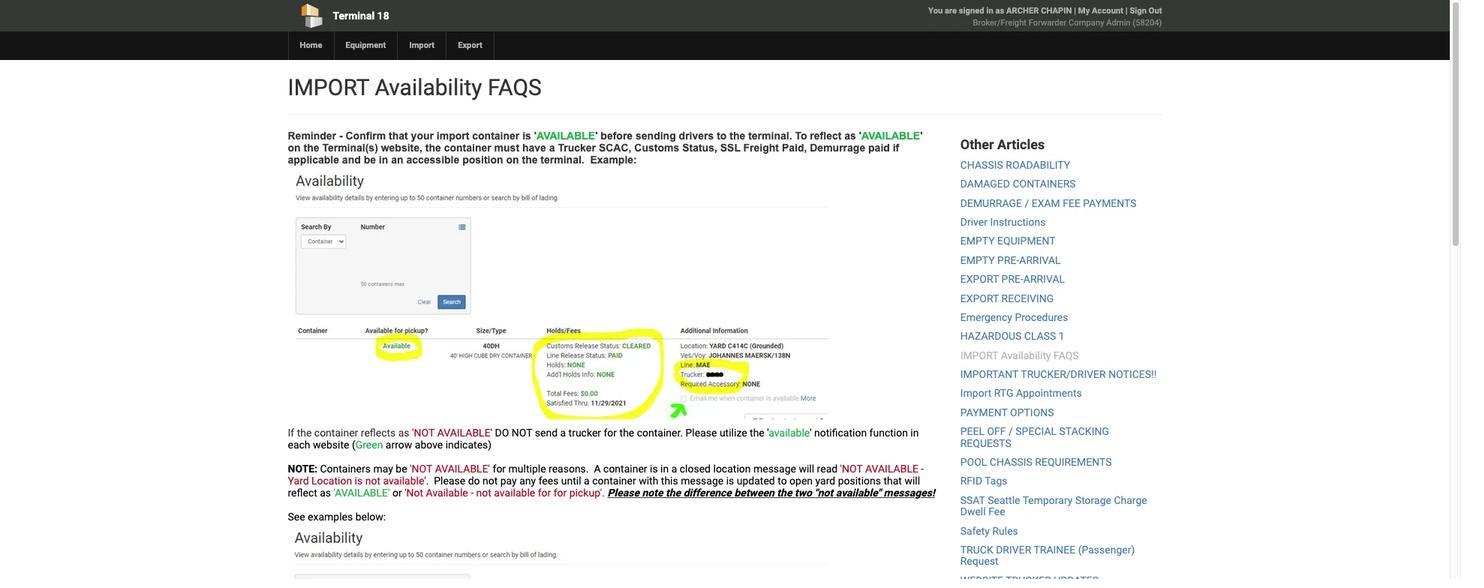 Task type: vqa. For each thing, say whether or not it's contained in the screenshot.
- in the "'NOT AVAILABLE - YARD LOCATION IS NOT AVAILABLE'"
yes



Task type: locate. For each thing, give the bounding box(es) containing it.
a right send
[[560, 427, 566, 439]]

import up the payment
[[961, 388, 992, 400]]

be inside ' on the terminal(s) website, the container must have a trucker scac, customs status, ssl freight paid, demurrage paid if applicable and be in an accessible position on the terminal.  example:
[[364, 154, 376, 166]]

rfid
[[961, 476, 983, 488]]

is right location on the bottom left of page
[[355, 475, 363, 487]]

closed
[[680, 463, 711, 475]]

that left your
[[389, 130, 408, 142]]

multiple
[[509, 463, 546, 475]]

chassis up damaged
[[961, 159, 1004, 171]]

terminal
[[333, 10, 375, 22]]

message for this
[[681, 475, 724, 487]]

a right 'have'
[[549, 142, 555, 154]]

0 horizontal spatial |
[[1074, 6, 1077, 16]]

container inside ' on the terminal(s) website, the container must have a trucker scac, customs status, ssl freight paid, demurrage paid if applicable and be in an accessible position on the terminal.  example:
[[444, 142, 492, 154]]

green arrow above indicates)
[[356, 439, 492, 451]]

reflect right to
[[810, 130, 842, 142]]

as inside ".  please do not pay any fees until a container with this message is updated to open yard positions that will reflect as"
[[320, 487, 331, 499]]

to inside ".  please do not pay any fees until a container with this message is updated to open yard positions that will reflect as"
[[778, 475, 787, 487]]

1 horizontal spatial |
[[1126, 6, 1128, 16]]

as right reflects at left bottom
[[398, 427, 410, 439]]

notices!!
[[1109, 369, 1157, 381]]

'not
[[412, 427, 435, 439], [410, 463, 433, 475], [841, 463, 863, 475]]

'not inside 'not available - yard location is not available'
[[841, 463, 863, 475]]

the right must
[[522, 154, 538, 166]]

0 vertical spatial faqs
[[488, 74, 542, 101]]

1 vertical spatial to
[[778, 475, 787, 487]]

arrival up the receiving
[[1024, 273, 1065, 285]]

broker/freight
[[973, 18, 1027, 28]]

available up the open
[[769, 427, 810, 439]]

message
[[754, 463, 796, 475], [681, 475, 724, 487]]

will right positions
[[905, 475, 920, 487]]

'not right read
[[841, 463, 863, 475]]

a left closed
[[672, 463, 677, 475]]

' inside ' on the terminal(s) website, the container must have a trucker scac, customs status, ssl freight paid, demurrage paid if applicable and be in an accessible position on the terminal.  example:
[[920, 130, 923, 142]]

pre- down empty equipment "link"
[[998, 254, 1020, 266]]

1
[[1059, 331, 1065, 343]]

see
[[288, 511, 305, 523]]

to left the open
[[778, 475, 787, 487]]

1 horizontal spatial reflect
[[810, 130, 842, 142]]

pre-
[[998, 254, 1020, 266], [1002, 273, 1024, 285]]

damaged containers link
[[961, 178, 1076, 190]]

in up broker/freight
[[987, 6, 994, 16]]

seattle
[[988, 495, 1021, 507]]

/ right off
[[1009, 426, 1013, 438]]

driver
[[961, 216, 988, 228]]

1 horizontal spatial /
[[1025, 197, 1029, 209]]

the right website,
[[426, 142, 441, 154]]

be right and
[[364, 154, 376, 166]]

between
[[735, 487, 775, 499]]

my account link
[[1079, 6, 1124, 16]]

on left 'have'
[[506, 154, 519, 166]]

2 | from the left
[[1126, 6, 1128, 16]]

0 vertical spatial arrival
[[1020, 254, 1061, 266]]

for right trucker
[[604, 427, 617, 439]]

damaged
[[961, 178, 1010, 190]]

1 horizontal spatial import
[[961, 350, 999, 362]]

available
[[537, 130, 595, 142], [862, 130, 920, 142], [437, 427, 491, 439], [866, 463, 919, 475]]

| left my
[[1074, 6, 1077, 16]]

export
[[458, 41, 483, 50]]

class
[[1025, 331, 1057, 343]]

forwarder
[[1029, 18, 1067, 28]]

in inside "' notification function in each website ("
[[911, 427, 919, 439]]

1 horizontal spatial faqs
[[1054, 350, 1079, 362]]

temporary
[[1023, 495, 1073, 507]]

containers
[[1013, 178, 1076, 190]]

1 vertical spatial -
[[921, 463, 924, 475]]

1 horizontal spatial that
[[884, 475, 902, 487]]

0 vertical spatial availability
[[375, 74, 482, 101]]

"not
[[815, 487, 833, 499]]

1 horizontal spatial available
[[769, 427, 810, 439]]

message for location
[[754, 463, 796, 475]]

dwell
[[961, 506, 986, 518]]

not left or
[[365, 475, 381, 487]]

0 vertical spatial empty
[[961, 235, 995, 247]]

export link
[[446, 32, 494, 60]]

demurrage
[[810, 142, 866, 154]]

for left pickup'.
[[554, 487, 567, 499]]

customs
[[635, 142, 680, 154]]

0 horizontal spatial please
[[434, 475, 466, 487]]

faqs up trucker/driver on the right of the page
[[1054, 350, 1079, 362]]

rules
[[993, 525, 1019, 537]]

1 vertical spatial faqs
[[1054, 350, 1079, 362]]

1 horizontal spatial -
[[471, 487, 474, 499]]

0 horizontal spatial that
[[389, 130, 408, 142]]

0 vertical spatial that
[[389, 130, 408, 142]]

empty down the driver
[[961, 235, 995, 247]]

message up between
[[754, 463, 796, 475]]

reflect
[[810, 130, 842, 142], [288, 487, 317, 499]]

not right do at bottom left
[[483, 475, 498, 487]]

' left notification
[[810, 427, 812, 439]]

please down 'not available' for multiple reasons.  a container is in a closed location message will read
[[608, 487, 640, 499]]

1 vertical spatial reflect
[[288, 487, 317, 499]]

1 vertical spatial import
[[961, 388, 992, 400]]

import
[[409, 41, 435, 50], [961, 388, 992, 400]]

be right "may"
[[396, 463, 407, 475]]

- right "available"
[[471, 487, 474, 499]]

1 horizontal spatial availability
[[1001, 350, 1051, 362]]

a inside ".  please do not pay any fees until a container with this message is updated to open yard positions that will reflect as"
[[584, 475, 590, 487]]

status,
[[683, 142, 718, 154]]

charge
[[1114, 495, 1148, 507]]

trucker
[[569, 427, 601, 439]]

' right must
[[534, 130, 537, 142]]

0 horizontal spatial import
[[409, 41, 435, 50]]

1 vertical spatial pre-
[[1002, 273, 1024, 285]]

message right this
[[681, 475, 724, 487]]

available
[[769, 427, 810, 439], [494, 487, 535, 499]]

faqs up must
[[488, 74, 542, 101]]

not
[[512, 427, 532, 439]]

above
[[415, 439, 443, 451]]

admin
[[1107, 18, 1131, 28]]

to for the
[[717, 130, 727, 142]]

difference
[[684, 487, 732, 499]]

| left sign
[[1126, 6, 1128, 16]]

1 export from the top
[[961, 273, 999, 285]]

note
[[642, 487, 663, 499]]

1 horizontal spatial on
[[506, 154, 519, 166]]

message inside ".  please do not pay any fees until a container with this message is updated to open yard positions that will reflect as"
[[681, 475, 724, 487]]

available inside 'not available - yard location is not available'
[[866, 463, 919, 475]]

1 horizontal spatial to
[[778, 475, 787, 487]]

' left paid
[[859, 130, 862, 142]]

' left do
[[491, 427, 493, 439]]

0 horizontal spatial message
[[681, 475, 724, 487]]

1 vertical spatial available
[[494, 487, 535, 499]]

sending
[[636, 130, 676, 142]]

0 horizontal spatial availability
[[375, 74, 482, 101]]

0 vertical spatial /
[[1025, 197, 1029, 209]]

0 vertical spatial import
[[409, 41, 435, 50]]

import down home link
[[288, 74, 369, 101]]

positions
[[838, 475, 881, 487]]

note:
[[288, 463, 318, 475]]

0 vertical spatial to
[[717, 130, 727, 142]]

1 horizontal spatial please
[[608, 487, 640, 499]]

the right note
[[666, 487, 681, 499]]

availability inside other articles chassis roadability damaged containers demurrage / exam fee payments driver instructions empty equipment empty pre-arrival export pre-arrival export receiving emergency procedures hazardous class 1 import availability faqs important trucker/driver notices!! import rtg appointments payment options peel off / special stacking requests pool chassis requirements rfid tags ssat seattle temporary storage charge dwell fee safety rules truck driver trainee (passenger) request
[[1001, 350, 1051, 362]]

0 horizontal spatial /
[[1009, 426, 1013, 438]]

(passenger)
[[1079, 544, 1135, 556]]

- up messages!
[[921, 463, 924, 475]]

reflect down note:
[[288, 487, 317, 499]]

for
[[604, 427, 617, 439], [493, 463, 506, 475], [538, 487, 551, 499], [554, 487, 567, 499]]

the right if
[[297, 427, 312, 439]]

not inside 'not available - yard location is not available'
[[365, 475, 381, 487]]

|
[[1074, 6, 1077, 16], [1126, 6, 1128, 16]]

chassis roadability link
[[961, 159, 1071, 171]]

1 vertical spatial import
[[961, 350, 999, 362]]

is left updated
[[726, 475, 734, 487]]

on left terminal(s)
[[288, 142, 301, 154]]

'not available' for multiple reasons.  a container is in a closed location message will read
[[410, 463, 841, 475]]

0 horizontal spatial import
[[288, 74, 369, 101]]

1 vertical spatial availability
[[1001, 350, 1051, 362]]

'not down green arrow above indicates)
[[410, 463, 433, 475]]

the
[[730, 130, 746, 142], [304, 142, 319, 154], [426, 142, 441, 154], [522, 154, 538, 166], [297, 427, 312, 439], [620, 427, 635, 439], [750, 427, 765, 439], [666, 487, 681, 499], [777, 487, 792, 499]]

paid
[[869, 142, 890, 154]]

1 vertical spatial empty
[[961, 254, 995, 266]]

0 vertical spatial export
[[961, 273, 999, 285]]

roadability
[[1006, 159, 1071, 171]]

0 horizontal spatial -
[[339, 130, 343, 142]]

that right positions
[[884, 475, 902, 487]]

to right drivers at the left top of the page
[[717, 130, 727, 142]]

are
[[945, 6, 957, 16]]

to
[[717, 130, 727, 142], [778, 475, 787, 487]]

before
[[601, 130, 633, 142]]

for left multiple
[[493, 463, 506, 475]]

import
[[437, 130, 470, 142]]

0 vertical spatial -
[[339, 130, 343, 142]]

driver
[[996, 544, 1032, 556]]

export pre-arrival link
[[961, 273, 1065, 285]]

1 vertical spatial that
[[884, 475, 902, 487]]

'not right reflects at left bottom
[[412, 427, 435, 439]]

that inside ".  please do not pay any fees until a container with this message is updated to open yard positions that will reflect as"
[[884, 475, 902, 487]]

1 vertical spatial /
[[1009, 426, 1013, 438]]

will
[[799, 463, 815, 475], [905, 475, 920, 487]]

1 vertical spatial export
[[961, 292, 999, 304]]

0 horizontal spatial be
[[364, 154, 376, 166]]

- left confirm
[[339, 130, 343, 142]]

import up "important"
[[961, 350, 999, 362]]

two
[[795, 487, 812, 499]]

availability down "import" link
[[375, 74, 482, 101]]

1 horizontal spatial will
[[905, 475, 920, 487]]

will inside ".  please do not pay any fees until a container with this message is updated to open yard positions that will reflect as"
[[905, 475, 920, 487]]

/ left the exam on the right of the page
[[1025, 197, 1029, 209]]

reminder
[[288, 130, 336, 142]]

in left an
[[379, 154, 388, 166]]

in right the with
[[661, 463, 669, 475]]

' right if
[[920, 130, 923, 142]]

available down multiple
[[494, 487, 535, 499]]

will left read
[[799, 463, 815, 475]]

position
[[463, 154, 503, 166]]

and
[[342, 154, 361, 166]]

not inside ".  please do not pay any fees until a container with this message is updated to open yard positions that will reflect as"
[[483, 475, 498, 487]]

0 vertical spatial available
[[769, 427, 810, 439]]

2 horizontal spatial -
[[921, 463, 924, 475]]

chassis up tags
[[990, 456, 1033, 468]]

1 horizontal spatial import
[[961, 388, 992, 400]]

in inside you are signed in as archer chapin | my account | sign out broker/freight forwarder company admin (58204)
[[987, 6, 994, 16]]

drivers
[[679, 130, 714, 142]]

' left before
[[595, 130, 598, 142]]

empty down empty equipment "link"
[[961, 254, 995, 266]]

available'
[[435, 463, 490, 475]]

my
[[1079, 6, 1090, 16]]

containers
[[320, 463, 371, 475]]

0 horizontal spatial on
[[288, 142, 301, 154]]

availability
[[375, 74, 482, 101], [1001, 350, 1051, 362]]

0 vertical spatial be
[[364, 154, 376, 166]]

1 vertical spatial be
[[396, 463, 407, 475]]

'not
[[405, 487, 424, 499]]

0 horizontal spatial reflect
[[288, 487, 317, 499]]

rfid tags link
[[961, 476, 1008, 488]]

(
[[352, 439, 356, 451]]

pre- down "empty pre-arrival" link
[[1002, 273, 1024, 285]]

important
[[961, 369, 1019, 381]]

2 empty from the top
[[961, 254, 995, 266]]

website,
[[381, 142, 423, 154]]

1 horizontal spatial be
[[396, 463, 407, 475]]

please left do at bottom left
[[434, 475, 466, 487]]

export up emergency
[[961, 292, 999, 304]]

container inside ".  please do not pay any fees until a container with this message is updated to open yard positions that will reflect as"
[[592, 475, 636, 487]]

availability down hazardous class 1 link
[[1001, 350, 1051, 362]]

notification
[[815, 427, 867, 439]]

chassis
[[961, 159, 1004, 171], [990, 456, 1033, 468]]

import up import availability faqs
[[409, 41, 435, 50]]

be
[[364, 154, 376, 166], [396, 463, 407, 475]]

the left two
[[777, 487, 792, 499]]

export up export receiving link
[[961, 273, 999, 285]]

arrival down equipment
[[1020, 254, 1061, 266]]

a right until
[[584, 475, 590, 487]]

0 horizontal spatial to
[[717, 130, 727, 142]]

in right "function" at the bottom of the page
[[911, 427, 919, 439]]

sign out link
[[1130, 6, 1162, 16]]

the right utilize
[[750, 427, 765, 439]]

scac,
[[599, 142, 632, 154]]

as up examples in the bottom of the page
[[320, 487, 331, 499]]

as up broker/freight
[[996, 6, 1005, 16]]

1 horizontal spatial message
[[754, 463, 796, 475]]



Task type: describe. For each thing, give the bounding box(es) containing it.
is left this
[[650, 463, 658, 475]]

2 export from the top
[[961, 292, 999, 304]]

terminal.
[[749, 130, 792, 142]]

request
[[961, 556, 999, 568]]

may
[[373, 463, 393, 475]]

pool chassis requirements link
[[961, 456, 1112, 468]]

home link
[[288, 32, 334, 60]]

'not for 'not available' for multiple reasons.  a container is in a closed location message will read
[[410, 463, 433, 475]]

options
[[1010, 407, 1054, 419]]

empty pre-arrival link
[[961, 254, 1061, 266]]

' right utilize
[[767, 427, 769, 439]]

example:
[[590, 154, 637, 166]]

available"
[[836, 487, 881, 499]]

if
[[893, 142, 900, 154]]

website
[[313, 439, 349, 451]]

import availability faqs
[[288, 74, 542, 101]]

payment
[[961, 407, 1008, 419]]

with
[[639, 475, 659, 487]]

0 vertical spatial pre-
[[998, 254, 1020, 266]]

ssl
[[720, 142, 741, 154]]

0 horizontal spatial faqs
[[488, 74, 542, 101]]

2 vertical spatial -
[[471, 487, 474, 499]]

demurrage / exam fee payments link
[[961, 197, 1137, 209]]

(58204)
[[1133, 18, 1162, 28]]

18
[[377, 10, 389, 22]]

pickup'.
[[570, 487, 605, 499]]

payment options link
[[961, 407, 1054, 419]]

import link
[[397, 32, 446, 60]]

' inside "' notification function in each website ("
[[810, 427, 812, 439]]

is inside ".  please do not pay any fees until a container with this message is updated to open yard positions that will reflect as"
[[726, 475, 734, 487]]

applicable
[[288, 154, 339, 166]]

emergency procedures link
[[961, 311, 1069, 324]]

'not for 'not available - yard location is not available'
[[841, 463, 863, 475]]

available'
[[383, 475, 426, 487]]

0 vertical spatial reflect
[[810, 130, 842, 142]]

the left terminal.
[[730, 130, 746, 142]]

note: containers may be
[[288, 463, 407, 475]]

reminder - confirm that your import container is ' available ' before sending drivers to the terminal. to reflect as ' available
[[288, 130, 920, 142]]

empty equipment link
[[961, 235, 1056, 247]]

0 vertical spatial chassis
[[961, 159, 1004, 171]]

'available' or 'not available - not available for for pickup'. please note the difference between the two "not available" messages!
[[334, 487, 935, 499]]

articles
[[998, 137, 1045, 152]]

requests
[[961, 437, 1012, 449]]

ssat
[[961, 495, 985, 507]]

as left paid
[[845, 130, 856, 142]]

read
[[817, 463, 838, 475]]

not left the 'pay' at the bottom left
[[476, 487, 492, 499]]

special
[[1016, 426, 1057, 438]]

to for open
[[778, 475, 787, 487]]

rtg
[[995, 388, 1014, 400]]

is inside 'not available - yard location is not available'
[[355, 475, 363, 487]]

in inside ' on the terminal(s) website, the container must have a trucker scac, customs status, ssl freight paid, demurrage paid if applicable and be in an accessible position on the terminal.  example:
[[379, 154, 388, 166]]

any
[[520, 475, 536, 487]]

company
[[1069, 18, 1105, 28]]

reflect inside ".  please do not pay any fees until a container with this message is updated to open yard positions that will reflect as"
[[288, 487, 317, 499]]

import inside other articles chassis roadability damaged containers demurrage / exam fee payments driver instructions empty equipment empty pre-arrival export pre-arrival export receiving emergency procedures hazardous class 1 import availability faqs important trucker/driver notices!! import rtg appointments payment options peel off / special stacking requests pool chassis requirements rfid tags ssat seattle temporary storage charge dwell fee safety rules truck driver trainee (passenger) request
[[961, 350, 999, 362]]

messages!
[[884, 487, 935, 499]]

this
[[661, 475, 678, 487]]

please inside ".  please do not pay any fees until a container with this message is updated to open yard positions that will reflect as"
[[434, 475, 466, 487]]

yard
[[816, 475, 836, 487]]

yard
[[288, 475, 309, 487]]

fee
[[989, 506, 1006, 518]]

do
[[468, 475, 480, 487]]

emergency
[[961, 311, 1013, 324]]

' on the terminal(s) website, the container must have a trucker scac, customs status, ssl freight paid, demurrage paid if applicable and be in an accessible position on the terminal.  example:
[[288, 130, 923, 166]]

import rtg appointments link
[[961, 388, 1082, 400]]

1 empty from the top
[[961, 235, 995, 247]]

peel off / special stacking requests link
[[961, 426, 1110, 449]]

equipment
[[346, 41, 386, 50]]

0 vertical spatial import
[[288, 74, 369, 101]]

off
[[988, 426, 1006, 438]]

out
[[1149, 6, 1162, 16]]

stacking
[[1060, 426, 1110, 438]]

terminal(s)
[[322, 142, 378, 154]]

terminal 18
[[333, 10, 389, 22]]

important trucker/driver notices!! link
[[961, 369, 1157, 381]]

trainee
[[1034, 544, 1076, 556]]

0 horizontal spatial available
[[494, 487, 535, 499]]

- inside 'not available - yard location is not available'
[[921, 463, 924, 475]]

the left terminal(s)
[[304, 142, 319, 154]]

the up 'not available' for multiple reasons.  a container is in a closed location message will read
[[620, 427, 635, 439]]

utilize
[[720, 427, 747, 439]]

below:
[[356, 511, 386, 523]]

a inside ' on the terminal(s) website, the container must have a trucker scac, customs status, ssl freight paid, demurrage paid if applicable and be in an accessible position on the terminal.  example:
[[549, 142, 555, 154]]

until
[[561, 475, 582, 487]]

accessible
[[406, 154, 460, 166]]

1 | from the left
[[1074, 6, 1077, 16]]

green
[[356, 439, 383, 451]]

equipment link
[[334, 32, 397, 60]]

'available'
[[334, 487, 390, 499]]

hazardous
[[961, 331, 1022, 343]]

1 vertical spatial arrival
[[1024, 273, 1065, 285]]

payments
[[1084, 197, 1137, 209]]

send
[[535, 427, 558, 439]]

chapin
[[1041, 6, 1072, 16]]

for right the any
[[538, 487, 551, 499]]

faqs inside other articles chassis roadability damaged containers demurrage / exam fee payments driver instructions empty equipment empty pre-arrival export pre-arrival export receiving emergency procedures hazardous class 1 import availability faqs important trucker/driver notices!! import rtg appointments payment options peel off / special stacking requests pool chassis requirements rfid tags ssat seattle temporary storage charge dwell fee safety rules truck driver trainee (passenger) request
[[1054, 350, 1079, 362]]

hazardous class 1 link
[[961, 331, 1065, 343]]

1 vertical spatial chassis
[[990, 456, 1033, 468]]

peel
[[961, 426, 985, 438]]

to
[[795, 130, 807, 142]]

fees
[[539, 475, 559, 487]]

available
[[426, 487, 468, 499]]

paid,
[[782, 142, 807, 154]]

import inside other articles chassis roadability damaged containers demurrage / exam fee payments driver instructions empty equipment empty pre-arrival export pre-arrival export receiving emergency procedures hazardous class 1 import availability faqs important trucker/driver notices!! import rtg appointments payment options peel off / special stacking requests pool chassis requirements rfid tags ssat seattle temporary storage charge dwell fee safety rules truck driver trainee (passenger) request
[[961, 388, 992, 400]]

is right must
[[523, 130, 531, 142]]

truck
[[961, 544, 994, 556]]

exam
[[1032, 197, 1061, 209]]

0 horizontal spatial will
[[799, 463, 815, 475]]

do
[[495, 427, 509, 439]]

as inside you are signed in as archer chapin | my account | sign out broker/freight forwarder company admin (58204)
[[996, 6, 1005, 16]]

procedures
[[1015, 311, 1069, 324]]

storage
[[1076, 495, 1112, 507]]

' notification function in each website (
[[288, 427, 919, 451]]

equipment
[[998, 235, 1056, 247]]



